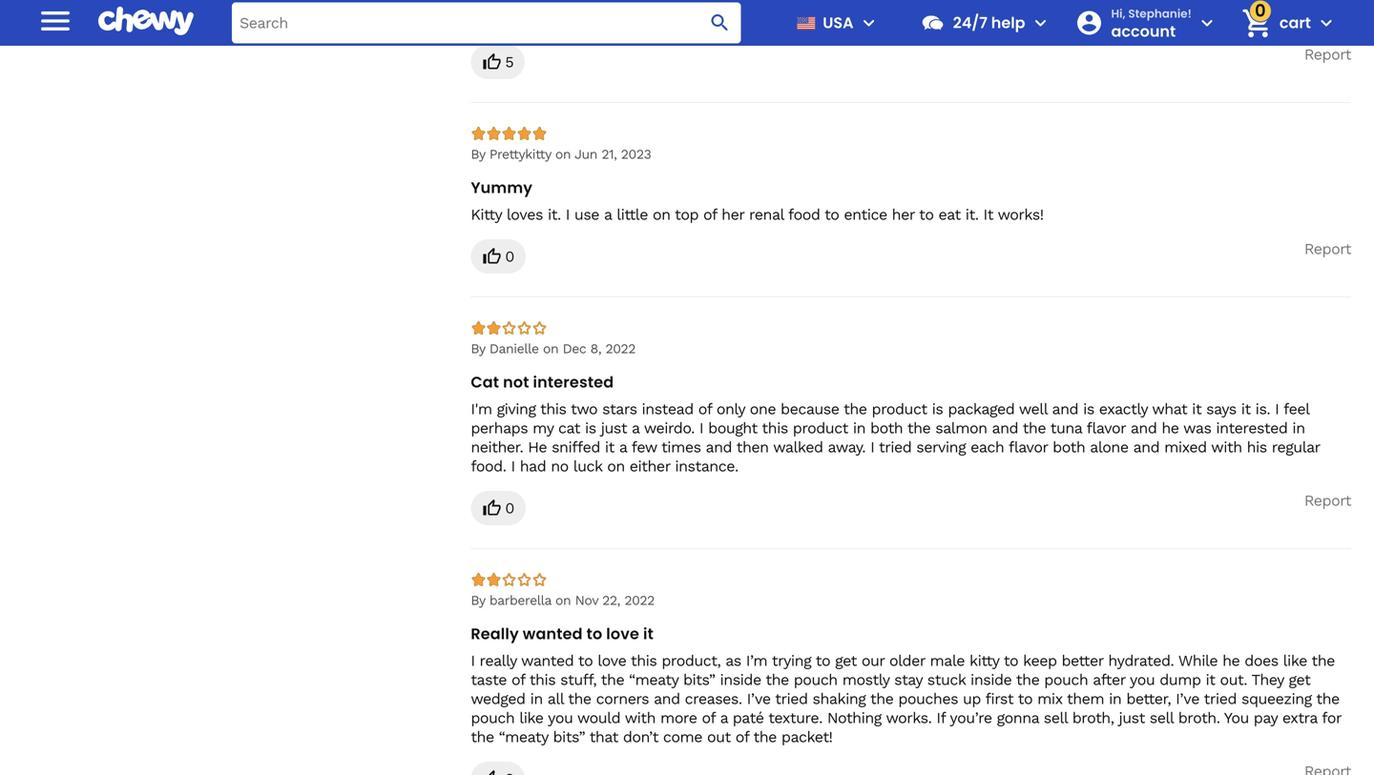 Task type: locate. For each thing, give the bounding box(es) containing it.
a up out
[[720, 710, 728, 728]]

like down 'wedged'
[[519, 710, 543, 728]]

on inside cat not interested i'm giving this two stars instead of only one because the product is packaged well and is exactly what it says it is. i feel perhaps my cat is just a weirdo. i bought this product in both the salmon and the tuna flavor and he was interested in neither. he sniffed it a few times and then walked away. i tried serving each flavor both alone and mixed with his regular food. i had no luck on either instance.
[[607, 458, 625, 476]]

by up 'really'
[[471, 593, 485, 609]]

bits" down product,
[[683, 671, 715, 689]]

says
[[1206, 400, 1236, 418]]

just
[[601, 419, 627, 438], [1119, 710, 1145, 728]]

in up away.
[[853, 419, 866, 438]]

both down tuna
[[1053, 438, 1085, 457]]

dump
[[1160, 671, 1201, 689]]

not
[[503, 372, 529, 393]]

our
[[861, 652, 885, 670]]

usa
[[823, 12, 854, 33]]

by danielle on dec 8, 2022
[[471, 341, 636, 357]]

don't
[[623, 729, 658, 747]]

away.
[[828, 438, 866, 457]]

"meaty down 'wedged'
[[499, 729, 548, 747]]

both left salmon
[[870, 419, 903, 438]]

report button for loves
[[1304, 239, 1351, 259]]

by for cat
[[471, 341, 485, 357]]

0 horizontal spatial both
[[870, 419, 903, 438]]

1 vertical spatial 0 button
[[471, 491, 526, 526]]

0 vertical spatial product
[[872, 400, 927, 418]]

2 sell from the left
[[1150, 710, 1173, 728]]

sell down better,
[[1150, 710, 1173, 728]]

instance.
[[675, 458, 738, 476]]

cart menu image
[[1315, 11, 1338, 34]]

0 vertical spatial he
[[1162, 419, 1179, 438]]

cat
[[471, 372, 499, 393]]

1 horizontal spatial he
[[1222, 652, 1240, 670]]

i left had at the bottom of page
[[511, 458, 515, 476]]

help menu image
[[1029, 11, 1052, 34]]

mix
[[1037, 690, 1062, 709]]

you down hydrated.
[[1130, 671, 1155, 689]]

it right sniffed
[[605, 438, 614, 457]]

1 horizontal spatial with
[[1211, 438, 1242, 457]]

0 vertical spatial by
[[471, 146, 485, 162]]

nov
[[575, 593, 598, 609]]

2 horizontal spatial pouch
[[1044, 671, 1088, 689]]

of down paté
[[735, 729, 749, 747]]

2 vertical spatial by
[[471, 593, 485, 609]]

menu image left chewy home image
[[36, 2, 74, 40]]

0 horizontal spatial like
[[519, 710, 543, 728]]

on left jun
[[555, 146, 571, 162]]

just down stars
[[601, 419, 627, 438]]

0 button for not
[[471, 491, 526, 526]]

0
[[505, 248, 514, 266], [505, 500, 514, 518]]

with
[[1211, 438, 1242, 457], [625, 710, 656, 728]]

1 vertical spatial report
[[1304, 240, 1351, 258]]

is up salmon
[[932, 400, 943, 418]]

they
[[1251, 671, 1284, 689]]

stuff,
[[560, 671, 597, 689]]

pouch up mix
[[1044, 671, 1088, 689]]

out
[[707, 729, 731, 747]]

nothing
[[827, 710, 882, 728]]

0 horizontal spatial bits"
[[553, 729, 585, 747]]

pouch up "shaking"
[[794, 671, 838, 689]]

on left top
[[653, 206, 670, 224]]

bits" left that on the left of the page
[[553, 729, 585, 747]]

0 horizontal spatial with
[[625, 710, 656, 728]]

i've down dump
[[1176, 690, 1199, 709]]

1 i've from the left
[[747, 690, 771, 709]]

1 horizontal spatial tried
[[879, 438, 912, 457]]

1 vertical spatial both
[[1053, 438, 1085, 457]]

food.
[[471, 458, 506, 476]]

more
[[660, 710, 697, 728]]

0 vertical spatial 2022
[[605, 341, 636, 357]]

flavor up alone
[[1087, 419, 1126, 438]]

chewy support image
[[920, 10, 945, 35]]

and up more
[[654, 690, 680, 709]]

0 vertical spatial report button
[[1304, 45, 1351, 64]]

0 vertical spatial interested
[[533, 372, 614, 393]]

like
[[1283, 652, 1307, 670], [519, 710, 543, 728]]

1 vertical spatial just
[[1119, 710, 1145, 728]]

1 vertical spatial 2022
[[624, 593, 654, 609]]

0 horizontal spatial pouch
[[471, 710, 515, 728]]

you down 'all' at the left of the page
[[548, 710, 573, 728]]

0 horizontal spatial interested
[[533, 372, 614, 393]]

account
[[1111, 20, 1176, 42]]

her left renal
[[722, 206, 744, 224]]

1 horizontal spatial sell
[[1150, 710, 1173, 728]]

works.
[[886, 710, 932, 728]]

1 vertical spatial he
[[1222, 652, 1240, 670]]

he up out.
[[1222, 652, 1240, 670]]

up
[[963, 690, 981, 709]]

1 vertical spatial 0
[[505, 500, 514, 518]]

tried up texture.
[[775, 690, 808, 709]]

1 0 button from the top
[[471, 239, 526, 274]]

squeezing
[[1241, 690, 1312, 709]]

0 button down food.
[[471, 491, 526, 526]]

2 report button from the top
[[1304, 239, 1351, 259]]

walked
[[773, 438, 823, 457]]

1 vertical spatial wanted
[[521, 652, 574, 670]]

1 vertical spatial by
[[471, 341, 485, 357]]

on for to
[[555, 593, 571, 609]]

extra
[[1282, 710, 1317, 728]]

tried left serving
[[879, 438, 912, 457]]

2 i've from the left
[[1176, 690, 1199, 709]]

on right luck
[[607, 458, 625, 476]]

dec
[[563, 341, 586, 357]]

this up 'all' at the left of the page
[[529, 671, 556, 689]]

pouch down 'wedged'
[[471, 710, 515, 728]]

her right 'entice'
[[892, 206, 915, 224]]

i up taste
[[471, 652, 475, 670]]

bought
[[708, 419, 757, 438]]

works!
[[998, 206, 1044, 224]]

on left nov
[[555, 593, 571, 609]]

he
[[528, 438, 547, 457]]

pouch
[[794, 671, 838, 689], [1044, 671, 1088, 689], [471, 710, 515, 728]]

by up cat
[[471, 341, 485, 357]]

24/7 help
[[953, 12, 1025, 33]]

2 by from the top
[[471, 341, 485, 357]]

love up corners
[[598, 652, 626, 670]]

3 by from the top
[[471, 593, 485, 609]]

0 horizontal spatial it.
[[548, 206, 561, 224]]

1 vertical spatial with
[[625, 710, 656, 728]]

0 vertical spatial with
[[1211, 438, 1242, 457]]

two
[[571, 400, 597, 418]]

with left his
[[1211, 438, 1242, 457]]

1 horizontal spatial flavor
[[1087, 419, 1126, 438]]

"meaty up corners
[[629, 671, 678, 689]]

of left only at the bottom right
[[698, 400, 712, 418]]

chewy home image
[[98, 0, 194, 42]]

of down really
[[511, 671, 525, 689]]

use
[[574, 206, 599, 224]]

and up each
[[992, 419, 1018, 438]]

and right alone
[[1133, 438, 1159, 457]]

her
[[722, 206, 744, 224], [892, 206, 915, 224]]

get up squeezing
[[1289, 671, 1310, 689]]

1 horizontal spatial inside
[[970, 671, 1012, 689]]

2022 right the 22,
[[624, 593, 654, 609]]

0 vertical spatial bits"
[[683, 671, 715, 689]]

0 horizontal spatial tried
[[775, 690, 808, 709]]

to left eat
[[919, 206, 934, 224]]

2 0 from the top
[[505, 500, 514, 518]]

with up don't
[[625, 710, 656, 728]]

like up the they
[[1283, 652, 1307, 670]]

1 horizontal spatial her
[[892, 206, 915, 224]]

by
[[471, 146, 485, 162], [471, 341, 485, 357], [471, 593, 485, 609]]

0 down food.
[[505, 500, 514, 518]]

0 vertical spatial get
[[835, 652, 857, 670]]

0 horizontal spatial "meaty
[[499, 729, 548, 747]]

either
[[630, 458, 670, 476]]

it left is.
[[1241, 400, 1251, 418]]

menu image
[[36, 2, 74, 40], [857, 11, 880, 34]]

mixed
[[1164, 438, 1207, 457]]

2023
[[621, 146, 651, 162]]

i left "use"
[[566, 206, 570, 224]]

2 vertical spatial report button
[[1304, 491, 1351, 511]]

0 vertical spatial you
[[1130, 671, 1155, 689]]

by up yummy
[[471, 146, 485, 162]]

0 down loves at the left of page
[[505, 248, 514, 266]]

male
[[930, 652, 965, 670]]

interested
[[533, 372, 614, 393], [1216, 419, 1288, 438]]

on
[[555, 146, 571, 162], [653, 206, 670, 224], [543, 341, 558, 357], [607, 458, 625, 476], [555, 593, 571, 609]]

i right away.
[[870, 438, 874, 457]]

menu image right usa at the right top of page
[[857, 11, 880, 34]]

1 report button from the top
[[1304, 45, 1351, 64]]

product down 'because'
[[793, 419, 848, 438]]

1 vertical spatial "meaty
[[499, 729, 548, 747]]

flavor down well
[[1009, 438, 1048, 457]]

to
[[825, 206, 839, 224], [919, 206, 934, 224], [586, 624, 602, 645], [578, 652, 593, 670], [816, 652, 830, 670], [1004, 652, 1018, 670], [1018, 690, 1033, 709]]

neither.
[[471, 438, 523, 457]]

1 vertical spatial product
[[793, 419, 848, 438]]

get left the our
[[835, 652, 857, 670]]

on left dec
[[543, 341, 558, 357]]

0 horizontal spatial you
[[548, 710, 573, 728]]

prettykitty
[[489, 146, 551, 162]]

on for interested
[[543, 341, 558, 357]]

the
[[844, 400, 867, 418], [907, 419, 931, 438], [1023, 419, 1046, 438], [1312, 652, 1335, 670], [601, 671, 624, 689], [766, 671, 789, 689], [1016, 671, 1039, 689], [568, 690, 591, 709], [870, 690, 894, 709], [1316, 690, 1339, 709], [471, 729, 494, 747], [753, 729, 777, 747]]

perhaps
[[471, 419, 528, 438]]

1 horizontal spatial i've
[[1176, 690, 1199, 709]]

sell
[[1044, 710, 1068, 728], [1150, 710, 1173, 728]]

3 report from the top
[[1304, 492, 1351, 510]]

0 vertical spatial 0 button
[[471, 239, 526, 274]]

both
[[870, 419, 903, 438], [1053, 438, 1085, 457]]

each
[[971, 438, 1004, 457]]

weirdo.
[[644, 419, 695, 438]]

instead
[[642, 400, 693, 418]]

0 vertical spatial like
[[1283, 652, 1307, 670]]

1 horizontal spatial is
[[932, 400, 943, 418]]

tried down out.
[[1204, 690, 1237, 709]]

0 horizontal spatial sell
[[1044, 710, 1068, 728]]

sell down mix
[[1044, 710, 1068, 728]]

it.
[[548, 206, 561, 224], [965, 206, 979, 224]]

product
[[872, 400, 927, 418], [793, 419, 848, 438]]

texture.
[[768, 710, 822, 728]]

1 her from the left
[[722, 206, 744, 224]]

cat
[[558, 419, 580, 438]]

flavor
[[1087, 419, 1126, 438], [1009, 438, 1048, 457]]

a right "use"
[[604, 206, 612, 224]]

1 vertical spatial you
[[548, 710, 573, 728]]

of right top
[[703, 206, 717, 224]]

kitty
[[969, 652, 999, 670]]

0 horizontal spatial inside
[[720, 671, 761, 689]]

2022 for cat not interested
[[605, 341, 636, 357]]

0 vertical spatial just
[[601, 419, 627, 438]]

i've up paté
[[747, 690, 771, 709]]

0 horizontal spatial just
[[601, 419, 627, 438]]

cart link
[[1234, 0, 1311, 46]]

3 report button from the top
[[1304, 491, 1351, 511]]

1 sell from the left
[[1044, 710, 1068, 728]]

inside down 'kitty'
[[970, 671, 1012, 689]]

1 horizontal spatial get
[[1289, 671, 1310, 689]]

0 horizontal spatial i've
[[747, 690, 771, 709]]

it. right loves at the left of page
[[548, 206, 561, 224]]

0 button down kitty at the top left of page
[[471, 239, 526, 274]]

i up times at the bottom of the page
[[699, 419, 703, 438]]

1 horizontal spatial it.
[[965, 206, 979, 224]]

a inside yummy kitty loves it. i use a little on top of her renal food to entice her to eat it. it works!
[[604, 206, 612, 224]]

2 horizontal spatial tried
[[1204, 690, 1237, 709]]

i
[[566, 206, 570, 224], [1275, 400, 1279, 418], [699, 419, 703, 438], [870, 438, 874, 457], [511, 458, 515, 476], [471, 652, 475, 670]]

report
[[1304, 45, 1351, 63], [1304, 240, 1351, 258], [1304, 492, 1351, 510]]

1 vertical spatial report button
[[1304, 239, 1351, 259]]

is
[[932, 400, 943, 418], [1083, 400, 1094, 418], [585, 419, 596, 438]]

1 by from the top
[[471, 146, 485, 162]]

1 vertical spatial flavor
[[1009, 438, 1048, 457]]

wanted up the stuff,
[[521, 652, 574, 670]]

1 horizontal spatial just
[[1119, 710, 1145, 728]]

love down the 22,
[[606, 624, 639, 645]]

1 vertical spatial get
[[1289, 671, 1310, 689]]

interested up his
[[1216, 419, 1288, 438]]

he down what
[[1162, 419, 1179, 438]]

only
[[716, 400, 745, 418]]

1 horizontal spatial bits"
[[683, 671, 715, 689]]

and up instance. at the bottom of page
[[706, 438, 732, 457]]

i'm
[[746, 652, 767, 670]]

interested up two
[[533, 372, 614, 393]]

0 vertical spatial report
[[1304, 45, 1351, 63]]

0 vertical spatial 0
[[505, 248, 514, 266]]

wanted down the by barberella on nov 22, 2022 on the left of page
[[523, 624, 583, 645]]

2 vertical spatial report
[[1304, 492, 1351, 510]]

1 horizontal spatial menu image
[[857, 11, 880, 34]]

mostly
[[842, 671, 889, 689]]

help
[[991, 12, 1025, 33]]

0 horizontal spatial her
[[722, 206, 744, 224]]

1 0 from the top
[[505, 248, 514, 266]]

no
[[551, 458, 568, 476]]

0 horizontal spatial he
[[1162, 419, 1179, 438]]

had
[[520, 458, 546, 476]]

1 horizontal spatial interested
[[1216, 419, 1288, 438]]

eat
[[938, 206, 961, 224]]

0 for not
[[505, 500, 514, 518]]

report for loves
[[1304, 240, 1351, 258]]

product up serving
[[872, 400, 927, 418]]

1 vertical spatial love
[[598, 652, 626, 670]]

1 vertical spatial interested
[[1216, 419, 1288, 438]]

1 vertical spatial bits"
[[553, 729, 585, 747]]

it. left 'it'
[[965, 206, 979, 224]]

1 horizontal spatial "meaty
[[629, 671, 678, 689]]

tried
[[879, 438, 912, 457], [775, 690, 808, 709], [1204, 690, 1237, 709]]

0 vertical spatial flavor
[[1087, 419, 1126, 438]]

"meaty
[[629, 671, 678, 689], [499, 729, 548, 747]]

2 report from the top
[[1304, 240, 1351, 258]]

by prettykitty on jun 21, 2023
[[471, 146, 651, 162]]

2022
[[605, 341, 636, 357], [624, 593, 654, 609]]

1 horizontal spatial both
[[1053, 438, 1085, 457]]

0 button for kitty
[[471, 239, 526, 274]]

1 inside from the left
[[720, 671, 761, 689]]

pouches
[[898, 690, 958, 709]]

as
[[725, 652, 741, 670]]

with inside cat not interested i'm giving this two stars instead of only one because the product is packaged well and is exactly what it says it is. i feel perhaps my cat is just a weirdo. i bought this product in both the salmon and the tuna flavor and he was interested in neither. he sniffed it a few times and then walked away. i tried serving each flavor both alone and mixed with his regular food. i had no luck on either instance.
[[1211, 438, 1242, 457]]

is down two
[[585, 419, 596, 438]]

by for really
[[471, 593, 485, 609]]

2 0 button from the top
[[471, 491, 526, 526]]

2022 right 8,
[[605, 341, 636, 357]]



Task type: vqa. For each thing, say whether or not it's contained in the screenshot.
By related to Cat
yes



Task type: describe. For each thing, give the bounding box(es) containing it.
really
[[471, 624, 519, 645]]

wedged
[[471, 690, 525, 709]]

taste
[[471, 671, 507, 689]]

exactly
[[1099, 400, 1148, 418]]

one
[[750, 400, 776, 418]]

0 vertical spatial wanted
[[523, 624, 583, 645]]

of inside cat not interested i'm giving this two stars instead of only one because the product is packaged well and is exactly what it says it is. i feel perhaps my cat is just a weirdo. i bought this product in both the salmon and the tuna flavor and he was interested in neither. he sniffed it a few times and then walked away. i tried serving each flavor both alone and mixed with his regular food. i had no luck on either instance.
[[698, 400, 712, 418]]

first
[[985, 690, 1013, 709]]

better,
[[1126, 690, 1171, 709]]

of inside yummy kitty loves it. i use a little on top of her renal food to entice her to eat it. it works!
[[703, 206, 717, 224]]

stuck
[[927, 671, 966, 689]]

and inside "really wanted to love it i really wanted to love this product, as i'm trying to get our older male kitty to keep better hydrated.  while he does like the taste of this stuff, the "meaty bits" inside the pouch mostly stay stuck inside the pouch after you dump it out.  they get wedged in all the corners and creases.  i've tried shaking the pouches up first to mix them in better, i've tried squeezing the pouch like you would with more of a paté texture.  nothing works.  if you're gonna sell broth, just sell broth.  you pay extra for the "meaty bits" that don't come out of the packet!"
[[654, 690, 680, 709]]

food
[[788, 206, 820, 224]]

times
[[661, 438, 701, 457]]

then
[[736, 438, 769, 457]]

alone
[[1090, 438, 1128, 457]]

2 horizontal spatial is
[[1083, 400, 1094, 418]]

this up corners
[[631, 652, 657, 670]]

5 button
[[471, 45, 525, 79]]

i inside yummy kitty loves it. i use a little on top of her renal food to entice her to eat it. it works!
[[566, 206, 570, 224]]

1 horizontal spatial pouch
[[794, 671, 838, 689]]

22,
[[602, 593, 620, 609]]

creases.
[[685, 690, 742, 709]]

i'm
[[471, 400, 492, 418]]

you
[[1224, 710, 1249, 728]]

few
[[631, 438, 657, 457]]

1 it. from the left
[[548, 206, 561, 224]]

packet!
[[781, 729, 832, 747]]

and up tuna
[[1052, 400, 1078, 418]]

a inside "really wanted to love it i really wanted to love this product, as i'm trying to get our older male kitty to keep better hydrated.  while he does like the taste of this stuff, the "meaty bits" inside the pouch mostly stay stuck inside the pouch after you dump it out.  they get wedged in all the corners and creases.  i've tried shaking the pouches up first to mix them in better, i've tried squeezing the pouch like you would with more of a paté texture.  nothing works.  if you're gonna sell broth, just sell broth.  you pay extra for the "meaty bits" that don't come out of the packet!"
[[720, 710, 728, 728]]

this down the one
[[762, 419, 788, 438]]

sniffed
[[552, 438, 600, 457]]

1 horizontal spatial like
[[1283, 652, 1307, 670]]

danielle
[[489, 341, 539, 357]]

packaged
[[948, 400, 1015, 418]]

giving
[[497, 400, 536, 418]]

this up the my
[[540, 400, 566, 418]]

items image
[[1240, 6, 1273, 40]]

he inside cat not interested i'm giving this two stars instead of only one because the product is packaged well and is exactly what it says it is. i feel perhaps my cat is just a weirdo. i bought this product in both the salmon and the tuna flavor and he was interested in neither. he sniffed it a few times and then walked away. i tried serving each flavor both alone and mixed with his regular food. i had no luck on either instance.
[[1162, 419, 1179, 438]]

broth,
[[1072, 710, 1114, 728]]

a left few
[[619, 438, 627, 457]]

it down while
[[1206, 671, 1215, 689]]

to right 'kitty'
[[1004, 652, 1018, 670]]

0 for kitty
[[505, 248, 514, 266]]

shaking
[[813, 690, 866, 709]]

it up was
[[1192, 400, 1201, 418]]

2 inside from the left
[[970, 671, 1012, 689]]

in left 'all' at the left of the page
[[530, 690, 543, 709]]

is.
[[1255, 400, 1270, 418]]

2022 for really wanted to love it
[[624, 593, 654, 609]]

yummy kitty loves it. i use a little on top of her renal food to entice her to eat it. it works!
[[471, 177, 1044, 224]]

2 her from the left
[[892, 206, 915, 224]]

stephanie!
[[1128, 5, 1192, 21]]

a up few
[[632, 419, 640, 438]]

of down creases.
[[702, 710, 715, 728]]

0 horizontal spatial product
[[793, 419, 848, 438]]

to up the stuff,
[[578, 652, 593, 670]]

it up corners
[[643, 624, 654, 645]]

you're
[[950, 710, 992, 728]]

21,
[[601, 146, 617, 162]]

luck
[[573, 458, 602, 476]]

0 horizontal spatial menu image
[[36, 2, 74, 40]]

cart
[[1279, 12, 1311, 33]]

serving
[[916, 438, 966, 457]]

Search text field
[[232, 2, 741, 43]]

on for loves
[[555, 146, 571, 162]]

really
[[480, 652, 517, 670]]

to right food
[[825, 206, 839, 224]]

by for yummy
[[471, 146, 485, 162]]

to down nov
[[586, 624, 602, 645]]

after
[[1093, 671, 1125, 689]]

Product search field
[[232, 2, 741, 43]]

menu image inside usa popup button
[[857, 11, 880, 34]]

i inside "really wanted to love it i really wanted to love this product, as i'm trying to get our older male kitty to keep better hydrated.  while he does like the taste of this stuff, the "meaty bits" inside the pouch mostly stay stuck inside the pouch after you dump it out.  they get wedged in all the corners and creases.  i've tried shaking the pouches up first to mix them in better, i've tried squeezing the pouch like you would with more of a paté texture.  nothing works.  if you're gonna sell broth, just sell broth.  you pay extra for the "meaty bits" that don't come out of the packet!"
[[471, 652, 475, 670]]

really wanted to love it i really wanted to love this product, as i'm trying to get our older male kitty to keep better hydrated.  while he does like the taste of this stuff, the "meaty bits" inside the pouch mostly stay stuck inside the pouch after you dump it out.  they get wedged in all the corners and creases.  i've tried shaking the pouches up first to mix them in better, i've tried squeezing the pouch like you would with more of a paté texture.  nothing works.  if you're gonna sell broth, just sell broth.  you pay extra for the "meaty bits" that don't come out of the packet!
[[471, 624, 1341, 747]]

little
[[617, 206, 648, 224]]

24/7 help link
[[913, 0, 1025, 46]]

was
[[1183, 419, 1211, 438]]

to right trying
[[816, 652, 830, 670]]

report for interested
[[1304, 492, 1351, 510]]

account menu image
[[1195, 11, 1218, 34]]

yummy
[[471, 177, 533, 198]]

just inside "really wanted to love it i really wanted to love this product, as i'm trying to get our older male kitty to keep better hydrated.  while he does like the taste of this stuff, the "meaty bits" inside the pouch mostly stay stuck inside the pouch after you dump it out.  they get wedged in all the corners and creases.  i've tried shaking the pouches up first to mix them in better, i've tried squeezing the pouch like you would with more of a paté texture.  nothing works.  if you're gonna sell broth, just sell broth.  you pay extra for the "meaty bits" that don't come out of the packet!"
[[1119, 710, 1145, 728]]

well
[[1019, 400, 1047, 418]]

0 horizontal spatial get
[[835, 652, 857, 670]]

and down exactly
[[1131, 419, 1157, 438]]

by barberella on nov 22, 2022
[[471, 593, 654, 609]]

1 vertical spatial like
[[519, 710, 543, 728]]

he inside "really wanted to love it i really wanted to love this product, as i'm trying to get our older male kitty to keep better hydrated.  while he does like the taste of this stuff, the "meaty bits" inside the pouch mostly stay stuck inside the pouch after you dump it out.  they get wedged in all the corners and creases.  i've tried shaking the pouches up first to mix them in better, i've tried squeezing the pouch like you would with more of a paté texture.  nothing works.  if you're gonna sell broth, just sell broth.  you pay extra for the "meaty bits" that don't come out of the packet!"
[[1222, 652, 1240, 670]]

stay
[[894, 671, 923, 689]]

for
[[1322, 710, 1341, 728]]

0 vertical spatial "meaty
[[629, 671, 678, 689]]

report button for interested
[[1304, 491, 1351, 511]]

0 horizontal spatial is
[[585, 419, 596, 438]]

older
[[889, 652, 925, 670]]

while
[[1178, 652, 1218, 670]]

on inside yummy kitty loves it. i use a little on top of her renal food to entice her to eat it. it works!
[[653, 206, 670, 224]]

stars
[[602, 400, 637, 418]]

regular
[[1272, 438, 1320, 457]]

if
[[936, 710, 945, 728]]

entice
[[844, 206, 887, 224]]

tuna
[[1050, 419, 1082, 438]]

cat not interested i'm giving this two stars instead of only one because the product is packaged well and is exactly what it says it is. i feel perhaps my cat is just a weirdo. i bought this product in both the salmon and the tuna flavor and he was interested in neither. he sniffed it a few times and then walked away. i tried serving each flavor both alone and mixed with his regular food. i had no luck on either instance.
[[471, 372, 1320, 476]]

top
[[675, 206, 699, 224]]

them
[[1067, 690, 1104, 709]]

submit search image
[[709, 11, 731, 34]]

feel
[[1283, 400, 1309, 418]]

it
[[983, 206, 993, 224]]

keep
[[1023, 652, 1057, 670]]

what
[[1152, 400, 1187, 418]]

i right is.
[[1275, 400, 1279, 418]]

in down after
[[1109, 690, 1122, 709]]

0 vertical spatial both
[[870, 419, 903, 438]]

to up gonna on the bottom
[[1018, 690, 1033, 709]]

tried inside cat not interested i'm giving this two stars instead of only one because the product is packaged well and is exactly what it says it is. i feel perhaps my cat is just a weirdo. i bought this product in both the salmon and the tuna flavor and he was interested in neither. he sniffed it a few times and then walked away. i tried serving each flavor both alone and mixed with his regular food. i had no luck on either instance.
[[879, 438, 912, 457]]

1 report from the top
[[1304, 45, 1351, 63]]

out.
[[1220, 671, 1247, 689]]

because
[[781, 400, 839, 418]]

with inside "really wanted to love it i really wanted to love this product, as i'm trying to get our older male kitty to keep better hydrated.  while he does like the taste of this stuff, the "meaty bits" inside the pouch mostly stay stuck inside the pouch after you dump it out.  they get wedged in all the corners and creases.  i've tried shaking the pouches up first to mix them in better, i've tried squeezing the pouch like you would with more of a paté texture.  nothing works.  if you're gonna sell broth, just sell broth.  you pay extra for the "meaty bits" that don't come out of the packet!"
[[625, 710, 656, 728]]

better
[[1062, 652, 1103, 670]]

jun
[[575, 146, 597, 162]]

in down feel
[[1292, 419, 1305, 438]]

0 vertical spatial love
[[606, 624, 639, 645]]

paté
[[733, 710, 764, 728]]

broth.
[[1178, 710, 1220, 728]]

gonna
[[997, 710, 1039, 728]]

2 it. from the left
[[965, 206, 979, 224]]

my
[[533, 419, 554, 438]]

usa button
[[789, 0, 880, 46]]

0 horizontal spatial flavor
[[1009, 438, 1048, 457]]

1 horizontal spatial you
[[1130, 671, 1155, 689]]

just inside cat not interested i'm giving this two stars instead of only one because the product is packaged well and is exactly what it says it is. i feel perhaps my cat is just a weirdo. i bought this product in both the salmon and the tuna flavor and he was interested in neither. he sniffed it a few times and then walked away. i tried serving each flavor both alone and mixed with his regular food. i had no luck on either instance.
[[601, 419, 627, 438]]

barberella
[[489, 593, 551, 609]]

1 horizontal spatial product
[[872, 400, 927, 418]]



